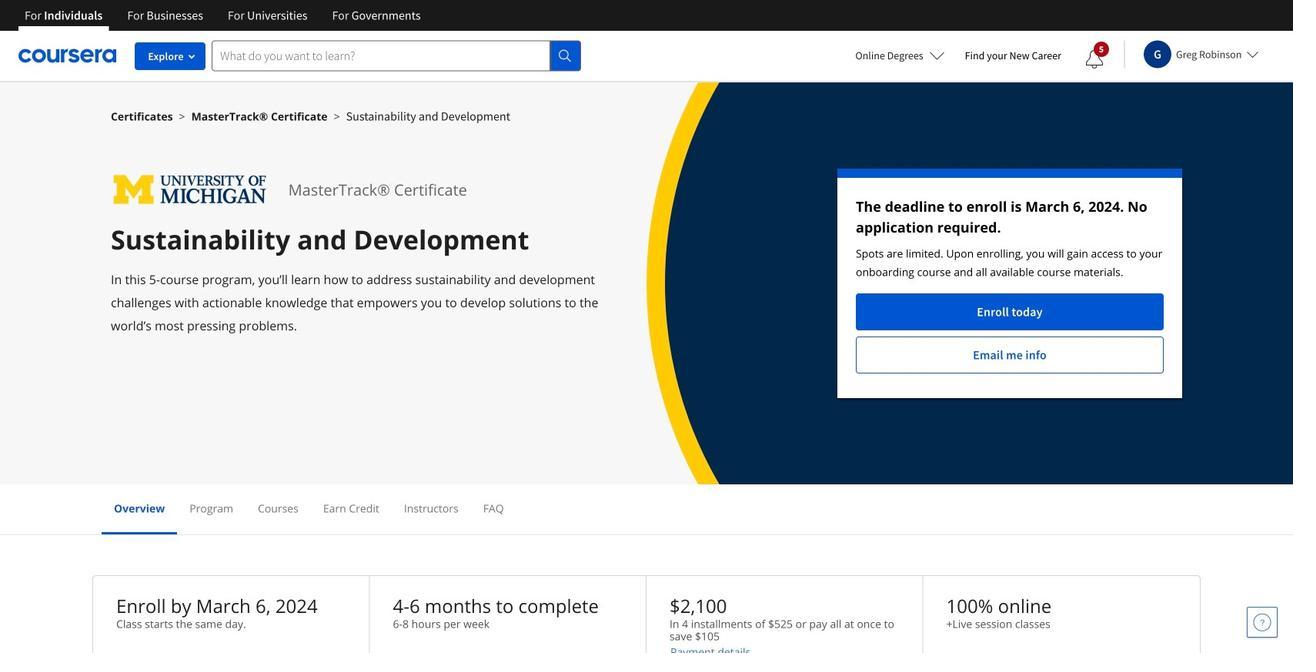 Task type: vqa. For each thing, say whether or not it's contained in the screenshot.
status
yes



Task type: locate. For each thing, give the bounding box(es) containing it.
None search field
[[212, 40, 581, 71]]

certificate menu element
[[102, 484, 1192, 534]]

coursera image
[[18, 43, 116, 68]]

banner navigation
[[12, 0, 433, 31]]

status
[[838, 169, 1183, 398]]



Task type: describe. For each thing, give the bounding box(es) containing it.
help center image
[[1254, 613, 1272, 632]]

university of michigan image
[[111, 169, 270, 211]]

What do you want to learn? text field
[[212, 40, 551, 71]]



